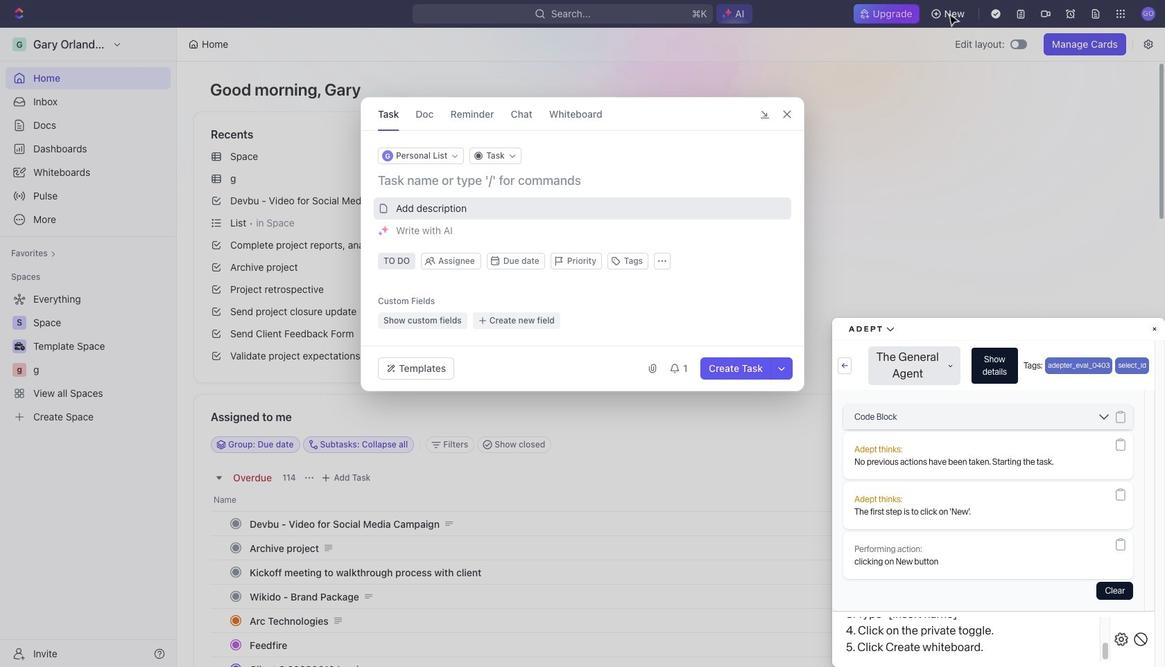 Task type: locate. For each thing, give the bounding box(es) containing it.
Search tasks... text field
[[930, 435, 1069, 456]]

dialog
[[361, 97, 805, 392]]

Task name or type '/' for commands text field
[[378, 173, 790, 189]]

tree inside sidebar navigation
[[6, 289, 171, 429]]

sidebar navigation
[[0, 28, 177, 668]]

tree
[[6, 289, 171, 429]]



Task type: vqa. For each thing, say whether or not it's contained in the screenshot.
Everything to the bottom
no



